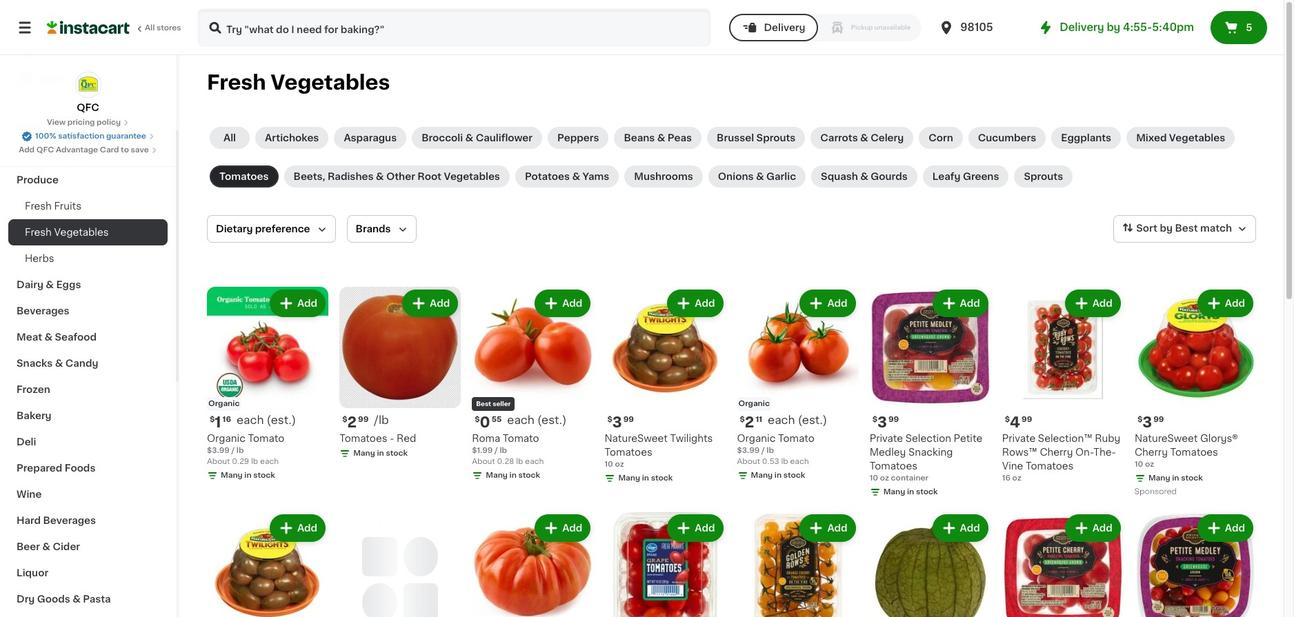 Task type: locate. For each thing, give the bounding box(es) containing it.
& right meat
[[44, 333, 53, 342]]

0 horizontal spatial naturesweet
[[605, 434, 668, 444]]

tomato down $0.55 each (estimated) element
[[503, 434, 539, 444]]

private inside the "private selection petite medley snacking tomatoes 10 oz container"
[[870, 434, 903, 444]]

each (est.) for 0
[[507, 415, 567, 426]]

$ 3 99 for naturesweet glorys® cherry tomatoes
[[1138, 415, 1164, 430]]

16
[[223, 416, 231, 424], [1002, 475, 1011, 482]]

/ inside organic tomato $3.99 / lb about 0.29 lb each
[[231, 447, 235, 455]]

by for delivery
[[1107, 22, 1121, 32]]

99
[[358, 416, 369, 424], [623, 416, 634, 424], [889, 416, 899, 424], [1022, 416, 1032, 424], [1154, 416, 1164, 424]]

$ 3 99 for private selection petite medley snacking tomatoes
[[873, 415, 899, 430]]

1 horizontal spatial /
[[495, 447, 498, 455]]

2 3 from the left
[[878, 415, 887, 430]]

onions & garlic link
[[709, 166, 806, 188]]

best inside product group
[[476, 401, 491, 407]]

each inside roma tomato $1.99 / lb about 0.28 lb each
[[525, 458, 544, 466]]

buy it again link
[[8, 37, 168, 65]]

each right 55
[[507, 415, 535, 426]]

0.28
[[497, 458, 514, 466]]

1 horizontal spatial (est.)
[[537, 415, 567, 426]]

private
[[870, 434, 903, 444], [1002, 434, 1036, 444]]

meat & seafood
[[17, 333, 97, 342]]

1 each (est.) from the left
[[237, 415, 296, 426]]

stock
[[386, 450, 408, 458], [253, 472, 275, 480], [519, 472, 540, 480], [784, 472, 805, 480], [651, 475, 673, 482], [1181, 475, 1203, 482], [916, 489, 938, 496]]

beer & cider
[[17, 542, 80, 552]]

each (est.) inside $1.16 each (estimated) element
[[237, 415, 296, 426]]

tomato
[[248, 434, 284, 444], [503, 434, 539, 444], [778, 434, 815, 444]]

1 horizontal spatial by
[[1160, 224, 1173, 233]]

sprouts up garlic
[[757, 133, 796, 143]]

99 for private selection petite medley snacking tomatoes
[[889, 416, 899, 424]]

5
[[1246, 23, 1253, 32]]

/ up 0.53
[[762, 447, 765, 455]]

naturesweet for cherry
[[1135, 434, 1198, 444]]

each right "0.28"
[[525, 458, 544, 466]]

each (est.) up organic tomato $3.99 / lb about 0.29 lb each
[[237, 415, 296, 426]]

/ up 0.29
[[231, 447, 235, 455]]

carrots & celery link
[[811, 127, 914, 149]]

naturesweet glorys® cherry tomatoes 10 oz
[[1135, 434, 1238, 469]]

potatoes & yams
[[525, 172, 609, 181]]

qfc up "view pricing policy" link
[[77, 103, 99, 112]]

1 vertical spatial 16
[[1002, 475, 1011, 482]]

1 cherry from the left
[[1040, 448, 1073, 458]]

2 horizontal spatial (est.)
[[798, 415, 827, 426]]

None search field
[[197, 8, 712, 47]]

by left 4:55-
[[1107, 22, 1121, 32]]

1 horizontal spatial $ 3 99
[[873, 415, 899, 430]]

99 inside $ 2 99 /lb
[[358, 416, 369, 424]]

1 vertical spatial best
[[476, 401, 491, 407]]

3 / from the left
[[762, 447, 765, 455]]

asparagus link
[[334, 127, 407, 149]]

qfc inside the add qfc advantage card to save link
[[36, 146, 54, 154]]

each (est.) down seller
[[507, 415, 567, 426]]

2 left '11'
[[745, 415, 754, 430]]

3 up naturesweet glorys® cherry tomatoes 10 oz
[[1143, 415, 1152, 430]]

many in stock down 0.53
[[751, 472, 805, 480]]

3 up medley
[[878, 415, 887, 430]]

0.53
[[762, 458, 779, 466]]

$ up medley
[[873, 416, 878, 424]]

& inside broccoli & cauliflower link
[[465, 133, 474, 143]]

$ inside $ 0 55
[[475, 416, 480, 424]]

2 horizontal spatial each (est.)
[[768, 415, 827, 426]]

0 horizontal spatial qfc
[[36, 146, 54, 154]]

2 (est.) from the left
[[537, 415, 567, 426]]

naturesweet inside naturesweet twilights tomatoes 10 oz
[[605, 434, 668, 444]]

(est.)
[[267, 415, 296, 426], [537, 415, 567, 426], [798, 415, 827, 426]]

$ 0 55
[[475, 415, 502, 430]]

(est.) inside $1.16 each (estimated) element
[[267, 415, 296, 426]]

$
[[210, 416, 215, 424], [342, 416, 347, 424], [475, 416, 480, 424], [607, 416, 613, 424], [740, 416, 745, 424], [873, 416, 878, 424], [1005, 416, 1010, 424], [1138, 416, 1143, 424]]

2 horizontal spatial 10
[[1135, 461, 1144, 469]]

1 / from the left
[[231, 447, 235, 455]]

2 horizontal spatial 3
[[1143, 415, 1152, 430]]

1 (est.) from the left
[[267, 415, 296, 426]]

sprouts down cucumbers link
[[1024, 172, 1063, 181]]

1 horizontal spatial tomato
[[503, 434, 539, 444]]

recipes
[[17, 123, 57, 132]]

each inside $1.16 each (estimated) element
[[237, 415, 264, 426]]

in up sponsored badge image
[[1172, 475, 1180, 482]]

organic down $ 1 16
[[207, 434, 246, 444]]

& left candy
[[55, 359, 63, 368]]

99 up naturesweet twilights tomatoes 10 oz
[[623, 416, 634, 424]]

product group containing 0
[[472, 287, 594, 484]]

$ up naturesweet glorys® cherry tomatoes 10 oz
[[1138, 416, 1143, 424]]

0 vertical spatial sprouts
[[757, 133, 796, 143]]

99 up naturesweet glorys® cherry tomatoes 10 oz
[[1154, 416, 1164, 424]]

$ 3 99 for naturesweet twilights tomatoes
[[607, 415, 634, 430]]

5 button
[[1211, 11, 1268, 44]]

1 vertical spatial fresh
[[25, 201, 52, 211]]

2 horizontal spatial /
[[762, 447, 765, 455]]

& inside potatoes & yams link
[[572, 172, 580, 181]]

1 about from the left
[[207, 458, 230, 466]]

stock down roma tomato $1.99 / lb about 0.28 lb each
[[519, 472, 540, 480]]

sort by
[[1137, 224, 1173, 233]]

about inside "organic tomato $3.99 / lb about 0.53 lb each"
[[737, 458, 760, 466]]

2 about from the left
[[472, 458, 495, 466]]

3 $ from the left
[[475, 416, 480, 424]]

product group
[[207, 287, 329, 484], [340, 287, 461, 462], [472, 287, 594, 484], [605, 287, 726, 487], [737, 287, 859, 484], [870, 287, 991, 501], [1002, 287, 1124, 484], [1135, 287, 1256, 500], [207, 512, 329, 618], [472, 512, 594, 618], [605, 512, 726, 618], [737, 512, 859, 618], [870, 512, 991, 618], [1002, 512, 1124, 618], [1135, 512, 1256, 618]]

best match
[[1175, 224, 1232, 233]]

0 vertical spatial best
[[1175, 224, 1198, 233]]

many down tomatoes - red
[[353, 450, 375, 458]]

1 vertical spatial by
[[1160, 224, 1173, 233]]

2 $ 3 99 from the left
[[873, 415, 899, 430]]

in
[[377, 450, 384, 458], [244, 472, 252, 480], [510, 472, 517, 480], [775, 472, 782, 480], [642, 475, 649, 482], [1172, 475, 1180, 482], [907, 489, 914, 496]]

fresh inside 'link'
[[25, 201, 52, 211]]

product group containing 4
[[1002, 287, 1124, 484]]

organic inside "organic tomato $3.99 / lb about 0.53 lb each"
[[737, 434, 776, 444]]

11
[[756, 416, 762, 424]]

about inside roma tomato $1.99 / lb about 0.28 lb each
[[472, 458, 495, 466]]

many up sponsored badge image
[[1149, 475, 1171, 482]]

0 horizontal spatial private
[[870, 434, 903, 444]]

$3.99 down $ 2 11
[[737, 447, 760, 455]]

0 horizontal spatial about
[[207, 458, 230, 466]]

each right $ 1 16
[[237, 415, 264, 426]]

2 vertical spatial fresh
[[25, 228, 52, 237]]

& inside snacks & candy link
[[55, 359, 63, 368]]

stock down naturesweet glorys® cherry tomatoes 10 oz
[[1181, 475, 1203, 482]]

2 horizontal spatial $ 3 99
[[1138, 415, 1164, 430]]

radishes
[[328, 172, 374, 181]]

1 2 from the left
[[347, 415, 357, 430]]

$ 3 99 up naturesweet twilights tomatoes 10 oz
[[607, 415, 634, 430]]

$ inside the $ 4 99
[[1005, 416, 1010, 424]]

$ up rows™
[[1005, 416, 1010, 424]]

0 horizontal spatial $ 3 99
[[607, 415, 634, 430]]

1 horizontal spatial 3
[[878, 415, 887, 430]]

in down 0.53
[[775, 472, 782, 480]]

delivery by 4:55-5:40pm
[[1060, 22, 1194, 32]]

$3.99 inside organic tomato $3.99 / lb about 0.29 lb each
[[207, 447, 230, 455]]

ruby
[[1095, 434, 1121, 444]]

$3.99 down 1
[[207, 447, 230, 455]]

/lb
[[374, 415, 389, 426]]

0 horizontal spatial tomato
[[248, 434, 284, 444]]

twilights
[[670, 434, 713, 444]]

0 horizontal spatial /
[[231, 447, 235, 455]]

lists link
[[8, 65, 168, 92]]

1 private from the left
[[870, 434, 903, 444]]

2 inside $ 2 99 /lb
[[347, 415, 357, 430]]

1 horizontal spatial 10
[[870, 475, 878, 482]]

0 horizontal spatial $3.99
[[207, 447, 230, 455]]

3 for naturesweet twilights tomatoes
[[613, 415, 622, 430]]

petite
[[954, 434, 983, 444]]

/ inside roma tomato $1.99 / lb about 0.28 lb each
[[495, 447, 498, 455]]

$3.99 inside "organic tomato $3.99 / lb about 0.53 lb each"
[[737, 447, 760, 455]]

in down tomatoes - red
[[377, 450, 384, 458]]

tomato for 1
[[248, 434, 284, 444]]

7 $ from the left
[[1005, 416, 1010, 424]]

1 naturesweet from the left
[[605, 434, 668, 444]]

leafy greens
[[933, 172, 999, 181]]

fresh vegetables down fruits
[[25, 228, 109, 237]]

cherry up sponsored badge image
[[1135, 448, 1168, 458]]

lb right 0.29
[[251, 458, 258, 466]]

0 horizontal spatial 10
[[605, 461, 613, 469]]

& inside onions & garlic link
[[756, 172, 764, 181]]

beets,
[[294, 172, 325, 181]]

2 horizontal spatial about
[[737, 458, 760, 466]]

0 horizontal spatial fresh vegetables
[[25, 228, 109, 237]]

tomato for 2
[[778, 434, 815, 444]]

private inside private selection™ ruby rows™ cherry on-the- vine tomatoes 16 oz
[[1002, 434, 1036, 444]]

organic inside organic tomato $3.99 / lb about 0.29 lb each
[[207, 434, 246, 444]]

& inside meat & seafood link
[[44, 333, 53, 342]]

2 for $ 2 99 /lb
[[347, 415, 357, 430]]

naturesweet inside naturesweet glorys® cherry tomatoes 10 oz
[[1135, 434, 1198, 444]]

cauliflower
[[476, 133, 533, 143]]

2 / from the left
[[495, 447, 498, 455]]

fresh up herbs
[[25, 228, 52, 237]]

private up rows™
[[1002, 434, 1036, 444]]

fresh down 'produce'
[[25, 201, 52, 211]]

1 $3.99 from the left
[[207, 447, 230, 455]]

1 horizontal spatial naturesweet
[[1135, 434, 1198, 444]]

1 horizontal spatial fresh vegetables
[[207, 72, 390, 92]]

tomatoes inside private selection™ ruby rows™ cherry on-the- vine tomatoes 16 oz
[[1026, 462, 1074, 471]]

buy
[[39, 46, 58, 56]]

0 horizontal spatial sprouts
[[757, 133, 796, 143]]

wine link
[[8, 482, 168, 508]]

1 horizontal spatial all
[[224, 133, 236, 143]]

1 horizontal spatial 16
[[1002, 475, 1011, 482]]

tomatoes
[[219, 172, 269, 181], [340, 434, 387, 444], [605, 448, 653, 458], [1171, 448, 1218, 458], [870, 462, 918, 471], [1026, 462, 1074, 471]]

1 99 from the left
[[358, 416, 369, 424]]

seller
[[493, 401, 511, 407]]

delivery inside button
[[764, 23, 806, 32]]

many in stock down tomatoes - red
[[353, 450, 408, 458]]

3 (est.) from the left
[[798, 415, 827, 426]]

0 horizontal spatial 2
[[347, 415, 357, 430]]

bakery
[[17, 411, 51, 421]]

& for broccoli & cauliflower
[[465, 133, 474, 143]]

3 about from the left
[[737, 458, 760, 466]]

best inside field
[[1175, 224, 1198, 233]]

& for carrots & celery
[[860, 133, 869, 143]]

$ inside $ 2 11
[[740, 416, 745, 424]]

delivery
[[1060, 22, 1105, 32], [764, 23, 806, 32]]

preference
[[255, 224, 310, 234]]

qfc
[[77, 103, 99, 112], [36, 146, 54, 154]]

0 horizontal spatial best
[[476, 401, 491, 407]]

naturesweet for tomatoes
[[605, 434, 668, 444]]

herbs link
[[8, 246, 168, 272]]

& inside dairy & eggs link
[[46, 280, 54, 290]]

vegetables up artichokes
[[271, 72, 390, 92]]

(est.) up roma tomato $1.99 / lb about 0.28 lb each
[[537, 415, 567, 426]]

0 horizontal spatial each (est.)
[[237, 415, 296, 426]]

99 up medley
[[889, 416, 899, 424]]

0 vertical spatial all
[[145, 24, 155, 32]]

1 vertical spatial fresh vegetables
[[25, 228, 109, 237]]

& for potatoes & yams
[[572, 172, 580, 181]]

by inside field
[[1160, 224, 1173, 233]]

3 each (est.) from the left
[[768, 415, 827, 426]]

naturesweet twilights tomatoes 10 oz
[[605, 434, 713, 469]]

root
[[418, 172, 442, 181]]

medley
[[870, 448, 906, 458]]

& inside squash & gourds link
[[861, 172, 869, 181]]

$3.99
[[207, 447, 230, 455], [737, 447, 760, 455]]

$ left 55
[[475, 416, 480, 424]]

lb up "0.28"
[[500, 447, 507, 455]]

0 horizontal spatial all
[[145, 24, 155, 32]]

best for best match
[[1175, 224, 1198, 233]]

1 horizontal spatial best
[[1175, 224, 1198, 233]]

1 vertical spatial all
[[224, 133, 236, 143]]

about left 0.29
[[207, 458, 230, 466]]

4 99 from the left
[[1022, 416, 1032, 424]]

& for meat & seafood
[[44, 333, 53, 342]]

& left peas
[[657, 133, 665, 143]]

2
[[347, 415, 357, 430], [745, 415, 754, 430]]

$1.16 each (estimated) element
[[207, 414, 329, 432]]

& right broccoli
[[465, 133, 474, 143]]

eggplants link
[[1052, 127, 1121, 149]]

organic down $ 2 11
[[737, 434, 776, 444]]

$ up organic tomato $3.99 / lb about 0.29 lb each
[[210, 416, 215, 424]]

view
[[47, 119, 66, 126]]

1 horizontal spatial cherry
[[1135, 448, 1168, 458]]

& left eggs
[[46, 280, 54, 290]]

all left stores
[[145, 24, 155, 32]]

& left other
[[376, 172, 384, 181]]

0 horizontal spatial by
[[1107, 22, 1121, 32]]

each right 0.29
[[260, 458, 279, 466]]

1 horizontal spatial qfc
[[77, 103, 99, 112]]

$ left /lb
[[342, 416, 347, 424]]

3 for naturesweet glorys® cherry tomatoes
[[1143, 415, 1152, 430]]

liquor link
[[8, 560, 168, 586]]

cherry down selection™
[[1040, 448, 1073, 458]]

1 horizontal spatial private
[[1002, 434, 1036, 444]]

1 3 from the left
[[613, 415, 622, 430]]

1 tomato from the left
[[248, 434, 284, 444]]

16 right 1
[[223, 416, 231, 424]]

corn link
[[919, 127, 963, 149]]

about inside organic tomato $3.99 / lb about 0.29 lb each
[[207, 458, 230, 466]]

about for 0
[[472, 458, 495, 466]]

5 $ from the left
[[740, 416, 745, 424]]

each (est.) inside $0.55 each (estimated) element
[[507, 415, 567, 426]]

2 cherry from the left
[[1135, 448, 1168, 458]]

produce
[[17, 175, 59, 185]]

6 $ from the left
[[873, 416, 878, 424]]

& inside "dry goods & pasta" link
[[73, 595, 81, 604]]

0 vertical spatial fresh vegetables
[[207, 72, 390, 92]]

each inside $0.55 each (estimated) element
[[507, 415, 535, 426]]

0 vertical spatial qfc
[[77, 103, 99, 112]]

about for 2
[[737, 458, 760, 466]]

each (est.) for 2
[[768, 415, 827, 426]]

2 99 from the left
[[623, 416, 634, 424]]

beverages down dairy & eggs
[[17, 306, 69, 316]]

sprouts
[[757, 133, 796, 143], [1024, 172, 1063, 181]]

about left 0.53
[[737, 458, 760, 466]]

2 private from the left
[[1002, 434, 1036, 444]]

stock down container
[[916, 489, 938, 496]]

guarantee
[[106, 132, 146, 140]]

each inside "organic tomato $3.99 / lb about 0.53 lb each"
[[790, 458, 809, 466]]

& right beer
[[42, 542, 50, 552]]

leafy greens link
[[923, 166, 1009, 188]]

beans & peas
[[624, 133, 692, 143]]

add qfc advantage card to save link
[[19, 145, 157, 156]]

roma
[[472, 434, 500, 444]]

0 horizontal spatial 3
[[613, 415, 622, 430]]

add
[[19, 146, 35, 154], [297, 299, 317, 308], [430, 299, 450, 308], [562, 299, 583, 308], [695, 299, 715, 308], [828, 299, 848, 308], [960, 299, 980, 308], [1093, 299, 1113, 308], [1225, 299, 1245, 308], [297, 524, 317, 533], [562, 524, 583, 533], [695, 524, 715, 533], [828, 524, 848, 533], [960, 524, 980, 533], [1093, 524, 1113, 533], [1225, 524, 1245, 533]]

fresh fruits link
[[8, 193, 168, 219]]

naturesweet left glorys®
[[1135, 434, 1198, 444]]

1 vertical spatial beverages
[[43, 516, 96, 526]]

5 99 from the left
[[1154, 416, 1164, 424]]

3 $ 3 99 from the left
[[1138, 415, 1164, 430]]

tomato inside organic tomato $3.99 / lb about 0.29 lb each
[[248, 434, 284, 444]]

2 tomato from the left
[[503, 434, 539, 444]]

& left the yams
[[572, 172, 580, 181]]

all stores
[[145, 24, 181, 32]]

each (est.) inside the '$2.11 each (estimated)' element
[[768, 415, 827, 426]]

lb right 0.53
[[781, 458, 788, 466]]

$ inside $ 2 99 /lb
[[342, 416, 347, 424]]

by right the sort
[[1160, 224, 1173, 233]]

100% satisfaction guarantee
[[35, 132, 146, 140]]

private for medley
[[870, 434, 903, 444]]

16 down vine on the right bottom
[[1002, 475, 1011, 482]]

99 for naturesweet twilights tomatoes
[[623, 416, 634, 424]]

best for best seller
[[476, 401, 491, 407]]

(est.) inside the '$2.11 each (estimated)' element
[[798, 415, 827, 426]]

product group containing 1
[[207, 287, 329, 484]]

2 2 from the left
[[745, 415, 754, 430]]

(est.) inside $0.55 each (estimated) element
[[537, 415, 567, 426]]

1 horizontal spatial $3.99
[[737, 447, 760, 455]]

prepared
[[17, 464, 62, 473]]

99 for naturesweet glorys® cherry tomatoes
[[1154, 416, 1164, 424]]

1 vertical spatial qfc
[[36, 146, 54, 154]]

& left pasta
[[73, 595, 81, 604]]

99 inside the $ 4 99
[[1022, 416, 1032, 424]]

each
[[237, 415, 264, 426], [507, 415, 535, 426], [768, 415, 795, 426], [260, 458, 279, 466], [525, 458, 544, 466], [790, 458, 809, 466]]

delivery for delivery by 4:55-5:40pm
[[1060, 22, 1105, 32]]

delivery by 4:55-5:40pm link
[[1038, 19, 1194, 36]]

lb up 0.29
[[237, 447, 244, 455]]

& inside beer & cider link
[[42, 542, 50, 552]]

& left the celery
[[860, 133, 869, 143]]

/ for 1
[[231, 447, 235, 455]]

brussel sprouts
[[717, 133, 796, 143]]

3 99 from the left
[[889, 416, 899, 424]]

3 3 from the left
[[1143, 415, 1152, 430]]

each right 0.53
[[790, 458, 809, 466]]

/ for 2
[[762, 447, 765, 455]]

about down '$1.99'
[[472, 458, 495, 466]]

by for sort
[[1160, 224, 1173, 233]]

add button
[[271, 291, 324, 316], [404, 291, 457, 316], [536, 291, 590, 316], [669, 291, 722, 316], [801, 291, 855, 316], [934, 291, 987, 316], [1066, 291, 1120, 316], [1199, 291, 1252, 316], [271, 516, 324, 541], [536, 516, 590, 541], [669, 516, 722, 541], [801, 516, 855, 541], [934, 516, 987, 541], [1066, 516, 1120, 541], [1199, 516, 1252, 541]]

& inside carrots & celery link
[[860, 133, 869, 143]]

/ inside "organic tomato $3.99 / lb about 0.53 lb each"
[[762, 447, 765, 455]]

0 horizontal spatial cherry
[[1040, 448, 1073, 458]]

& left gourds
[[861, 172, 869, 181]]

tomatoes link
[[210, 166, 278, 188]]

fresh up all link
[[207, 72, 266, 92]]

leafy
[[933, 172, 961, 181]]

0 horizontal spatial (est.)
[[267, 415, 296, 426]]

3 up naturesweet twilights tomatoes 10 oz
[[613, 415, 622, 430]]

$ inside $ 1 16
[[210, 416, 215, 424]]

lb up 0.53
[[767, 447, 774, 455]]

0 vertical spatial by
[[1107, 22, 1121, 32]]

mixed
[[1137, 133, 1167, 143]]

0 horizontal spatial 16
[[223, 416, 231, 424]]

4
[[1010, 415, 1021, 430]]

(est.) for 1
[[267, 415, 296, 426]]

2 each (est.) from the left
[[507, 415, 567, 426]]

match
[[1201, 224, 1232, 233]]

0 vertical spatial beverages
[[17, 306, 69, 316]]

tomato inside "organic tomato $3.99 / lb about 0.53 lb each"
[[778, 434, 815, 444]]

1 horizontal spatial each (est.)
[[507, 415, 567, 426]]

hard
[[17, 516, 41, 526]]

$ 3 99 up naturesweet glorys® cherry tomatoes 10 oz
[[1138, 415, 1164, 430]]

beverages inside hard beverages link
[[43, 516, 96, 526]]

2 horizontal spatial tomato
[[778, 434, 815, 444]]

1 $ from the left
[[210, 416, 215, 424]]

best left seller
[[476, 401, 491, 407]]

1 horizontal spatial 2
[[745, 415, 754, 430]]

2 $ from the left
[[342, 416, 347, 424]]

vegetables up the herbs 'link'
[[54, 228, 109, 237]]

99 left /lb
[[358, 416, 369, 424]]

hard beverages link
[[8, 508, 168, 534]]

2 $3.99 from the left
[[737, 447, 760, 455]]

3 for private selection petite medley snacking tomatoes
[[878, 415, 887, 430]]

1 $ 3 99 from the left
[[607, 415, 634, 430]]

1 horizontal spatial delivery
[[1060, 22, 1105, 32]]

service type group
[[730, 14, 922, 41]]

all up tomatoes link
[[224, 133, 236, 143]]

3 tomato from the left
[[778, 434, 815, 444]]

all for all stores
[[145, 24, 155, 32]]

cherry inside naturesweet glorys® cherry tomatoes 10 oz
[[1135, 448, 1168, 458]]

& inside beans & peas link
[[657, 133, 665, 143]]

$ 3 99 up medley
[[873, 415, 899, 430]]

best left match
[[1175, 224, 1198, 233]]

sort
[[1137, 224, 1158, 233]]

1 horizontal spatial sprouts
[[1024, 172, 1063, 181]]

vegetables
[[271, 72, 390, 92], [1169, 133, 1226, 143], [444, 172, 500, 181], [54, 228, 109, 237]]

fresh vegetables up artichokes
[[207, 72, 390, 92]]

2 naturesweet from the left
[[1135, 434, 1198, 444]]

1 horizontal spatial about
[[472, 458, 495, 466]]

0 horizontal spatial delivery
[[764, 23, 806, 32]]

tomato inside roma tomato $1.99 / lb about 0.28 lb each
[[503, 434, 539, 444]]

0 vertical spatial 16
[[223, 416, 231, 424]]

(est.) up organic tomato $3.99 / lb about 0.29 lb each
[[267, 415, 296, 426]]



Task type: vqa. For each thing, say whether or not it's contained in the screenshot.
$2.11 each (estimated) element
yes



Task type: describe. For each thing, give the bounding box(es) containing it.
8 $ from the left
[[1138, 416, 1143, 424]]

dietary preference
[[216, 224, 310, 234]]

5:40pm
[[1152, 22, 1194, 32]]

$3.99 for 2
[[737, 447, 760, 455]]

carrots
[[821, 133, 858, 143]]

fresh for fresh fruits
[[25, 228, 52, 237]]

stock down -
[[386, 450, 408, 458]]

broccoli & cauliflower link
[[412, 127, 542, 149]]

beer & cider link
[[8, 534, 168, 560]]

stock down "organic tomato $3.99 / lb about 0.53 lb each"
[[784, 472, 805, 480]]

thanksgiving
[[17, 149, 83, 159]]

tomatoes inside the "private selection petite medley snacking tomatoes 10 oz container"
[[870, 462, 918, 471]]

0
[[480, 415, 490, 430]]

mushrooms
[[634, 172, 693, 181]]

frozen
[[17, 385, 50, 395]]

organic tomato $3.99 / lb about 0.53 lb each
[[737, 434, 815, 466]]

10 inside naturesweet glorys® cherry tomatoes 10 oz
[[1135, 461, 1144, 469]]

& for beer & cider
[[42, 542, 50, 552]]

oz inside private selection™ ruby rows™ cherry on-the- vine tomatoes 16 oz
[[1013, 475, 1022, 482]]

/ for 0
[[495, 447, 498, 455]]

2 for $ 2 11
[[745, 415, 754, 430]]

in down 0.29
[[244, 472, 252, 480]]

artichokes
[[265, 133, 319, 143]]

beans
[[624, 133, 655, 143]]

broccoli & cauliflower
[[422, 133, 533, 143]]

artichokes link
[[255, 127, 329, 149]]

lists
[[39, 74, 62, 83]]

peppers
[[558, 133, 599, 143]]

snacks
[[17, 359, 53, 368]]

dry
[[17, 595, 35, 604]]

advantage
[[56, 146, 98, 154]]

prepared foods
[[17, 464, 96, 473]]

stock down naturesweet twilights tomatoes 10 oz
[[651, 475, 673, 482]]

qfc inside qfc link
[[77, 103, 99, 112]]

organic tomato $3.99 / lb about 0.29 lb each
[[207, 434, 284, 466]]

tomato for 0
[[503, 434, 539, 444]]

$ 1 16
[[210, 415, 231, 430]]

-
[[390, 434, 394, 444]]

$3.99 for 1
[[207, 447, 230, 455]]

dietary preference button
[[207, 215, 336, 243]]

98105
[[961, 22, 993, 32]]

beverages link
[[8, 298, 168, 324]]

each inside the '$2.11 each (estimated)' element
[[768, 415, 795, 426]]

all for all
[[224, 133, 236, 143]]

asparagus
[[344, 133, 397, 143]]

brands
[[356, 224, 391, 234]]

Best match Sort by field
[[1114, 215, 1256, 243]]

onions & garlic
[[718, 172, 796, 181]]

vegetables down broccoli & cauliflower link
[[444, 172, 500, 181]]

$ 4 99
[[1005, 415, 1032, 430]]

instacart logo image
[[47, 19, 130, 36]]

tomatoes - red
[[340, 434, 416, 444]]

about for 1
[[207, 458, 230, 466]]

goods
[[37, 595, 70, 604]]

again
[[70, 46, 97, 56]]

deli link
[[8, 429, 168, 455]]

vegetables right mixed
[[1169, 133, 1226, 143]]

99 for private selection™ ruby rows™ cherry on-the- vine tomatoes
[[1022, 416, 1032, 424]]

16 inside $ 1 16
[[223, 416, 231, 424]]

private for rows™
[[1002, 434, 1036, 444]]

cucumbers link
[[969, 127, 1046, 149]]

& for squash & gourds
[[861, 172, 869, 181]]

dry goods & pasta link
[[8, 586, 168, 613]]

best seller
[[476, 401, 511, 407]]

fresh for produce
[[25, 201, 52, 211]]

cider
[[53, 542, 80, 552]]

garlic
[[767, 172, 796, 181]]

many in stock up sponsored badge image
[[1149, 475, 1203, 482]]

produce link
[[8, 167, 168, 193]]

many in stock down container
[[884, 489, 938, 496]]

many down container
[[884, 489, 905, 496]]

delivery for delivery
[[764, 23, 806, 32]]

many down 0.29
[[221, 472, 243, 480]]

many in stock down naturesweet twilights tomatoes 10 oz
[[618, 475, 673, 482]]

beets, radishes & other root vegetables link
[[284, 166, 510, 188]]

in down container
[[907, 489, 914, 496]]

tomatoes inside naturesweet twilights tomatoes 10 oz
[[605, 448, 653, 458]]

in down "0.28"
[[510, 472, 517, 480]]

many in stock down 0.29
[[221, 472, 275, 480]]

squash & gourds
[[821, 172, 908, 181]]

& for onions & garlic
[[756, 172, 764, 181]]

corn
[[929, 133, 953, 143]]

many down "0.28"
[[486, 472, 508, 480]]

oz inside naturesweet glorys® cherry tomatoes 10 oz
[[1145, 461, 1154, 469]]

55
[[492, 416, 502, 424]]

organic up $ 1 16
[[208, 400, 240, 408]]

lb right "0.28"
[[516, 458, 523, 466]]

red
[[397, 434, 416, 444]]

tomatoes inside tomatoes link
[[219, 172, 269, 181]]

snacks & candy
[[17, 359, 98, 368]]

greens
[[963, 172, 999, 181]]

& for dairy & eggs
[[46, 280, 54, 290]]

1 vertical spatial sprouts
[[1024, 172, 1063, 181]]

$2.99 per pound element
[[340, 414, 461, 432]]

& inside beets, radishes & other root vegetables link
[[376, 172, 384, 181]]

& for beans & peas
[[657, 133, 665, 143]]

(est.) for 0
[[537, 415, 567, 426]]

stock down organic tomato $3.99 / lb about 0.29 lb each
[[253, 472, 275, 480]]

squash
[[821, 172, 858, 181]]

$0.55 each (estimated) element
[[472, 414, 594, 432]]

eggplants
[[1061, 133, 1112, 143]]

Search field
[[199, 10, 710, 46]]

tomatoes inside naturesweet glorys® cherry tomatoes 10 oz
[[1171, 448, 1218, 458]]

many in stock down "0.28"
[[486, 472, 540, 480]]

$2.11 each (estimated) element
[[737, 414, 859, 432]]

many down 0.53
[[751, 472, 773, 480]]

card
[[100, 146, 119, 154]]

fresh vegetables link
[[8, 219, 168, 246]]

brands button
[[347, 215, 416, 243]]

16 inside private selection™ ruby rows™ cherry on-the- vine tomatoes 16 oz
[[1002, 475, 1011, 482]]

bakery link
[[8, 403, 168, 429]]

10 inside naturesweet twilights tomatoes 10 oz
[[605, 461, 613, 469]]

in down naturesweet twilights tomatoes 10 oz
[[642, 475, 649, 482]]

organic up '11'
[[739, 400, 770, 408]]

each (est.) for 1
[[237, 415, 296, 426]]

thanksgiving link
[[8, 141, 168, 167]]

dietary
[[216, 224, 253, 234]]

oz inside the "private selection petite medley snacking tomatoes 10 oz container"
[[880, 475, 889, 482]]

0 vertical spatial fresh
[[207, 72, 266, 92]]

cherry inside private selection™ ruby rows™ cherry on-the- vine tomatoes 16 oz
[[1040, 448, 1073, 458]]

10 inside the "private selection petite medley snacking tomatoes 10 oz container"
[[870, 475, 878, 482]]

private selection™ ruby rows™ cherry on-the- vine tomatoes 16 oz
[[1002, 434, 1121, 482]]

rows™
[[1002, 448, 1038, 458]]

wine
[[17, 490, 42, 500]]

qfc logo image
[[75, 72, 101, 98]]

beverages inside the beverages link
[[17, 306, 69, 316]]

mushrooms link
[[625, 166, 703, 188]]

each inside organic tomato $3.99 / lb about 0.29 lb each
[[260, 458, 279, 466]]

seafood
[[55, 333, 97, 342]]

carrots & celery
[[821, 133, 904, 143]]

stores
[[157, 24, 181, 32]]

squash & gourds link
[[812, 166, 917, 188]]

beer
[[17, 542, 40, 552]]

frozen link
[[8, 377, 168, 403]]

hard beverages
[[17, 516, 96, 526]]

glorys®
[[1201, 434, 1238, 444]]

$ 2 11
[[740, 415, 762, 430]]

it
[[61, 46, 67, 56]]

& for snacks & candy
[[55, 359, 63, 368]]

satisfaction
[[58, 132, 104, 140]]

peppers link
[[548, 127, 609, 149]]

4 $ from the left
[[607, 416, 613, 424]]

fruits
[[54, 201, 81, 211]]

$1.99
[[472, 447, 493, 455]]

add qfc advantage card to save
[[19, 146, 149, 154]]

oz inside naturesweet twilights tomatoes 10 oz
[[615, 461, 624, 469]]

on-
[[1076, 448, 1094, 458]]

0.29
[[232, 458, 249, 466]]

(est.) for 2
[[798, 415, 827, 426]]

snacking
[[909, 448, 953, 458]]

100% satisfaction guarantee button
[[21, 128, 154, 142]]

many down naturesweet twilights tomatoes 10 oz
[[618, 475, 640, 482]]

sponsored badge image
[[1135, 488, 1177, 496]]

roma tomato $1.99 / lb about 0.28 lb each
[[472, 434, 544, 466]]



